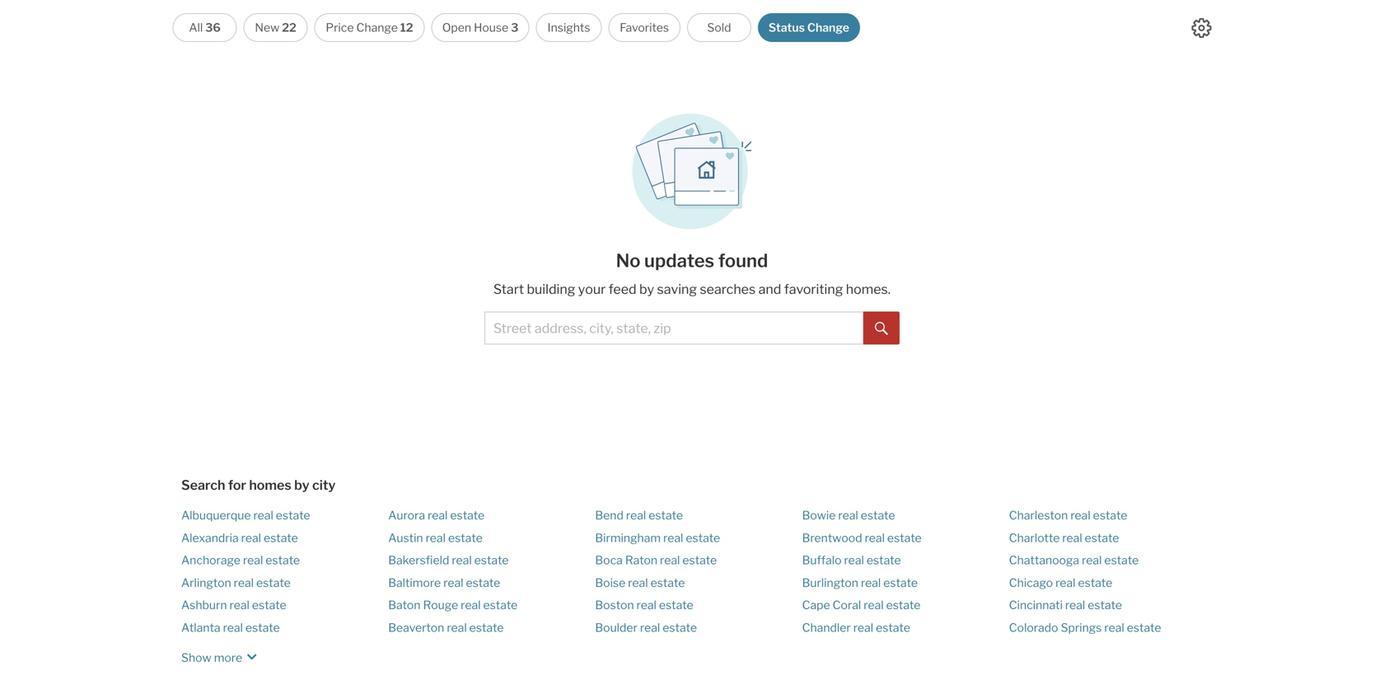 Task type: describe. For each thing, give the bounding box(es) containing it.
real for chattanooga real estate
[[1082, 554, 1102, 568]]

springs
[[1061, 621, 1102, 635]]

arlington
[[181, 576, 231, 590]]

estate for albuquerque real estate
[[276, 509, 310, 523]]

baton rouge real estate
[[388, 599, 518, 613]]

birmingham real estate link
[[595, 531, 721, 545]]

estate for chandler real estate
[[876, 621, 911, 635]]

baltimore
[[388, 576, 441, 590]]

no
[[616, 250, 641, 272]]

0 vertical spatial by
[[640, 281, 655, 298]]

status
[[769, 21, 805, 35]]

baton rouge real estate link
[[388, 599, 518, 613]]

all
[[189, 21, 203, 35]]

boca
[[595, 554, 623, 568]]

real for boise real estate
[[628, 576, 648, 590]]

change for price
[[356, 21, 398, 35]]

estate for bowie real estate
[[861, 509, 896, 523]]

estate for buffalo real estate
[[867, 554, 901, 568]]

estate down birmingham real estate
[[683, 554, 717, 568]]

estate for boulder real estate
[[663, 621, 697, 635]]

cincinnati real estate link
[[1010, 599, 1123, 613]]

anchorage
[[181, 554, 241, 568]]

insights
[[548, 21, 591, 35]]

coral
[[833, 599, 862, 613]]

house
[[474, 21, 509, 35]]

arlington real estate
[[181, 576, 291, 590]]

aurora real estate
[[388, 509, 485, 523]]

real for bend real estate
[[626, 509, 646, 523]]

boulder real estate link
[[595, 621, 697, 635]]

for
[[228, 478, 246, 494]]

found
[[718, 250, 769, 272]]

atlanta real estate link
[[181, 621, 280, 635]]

All radio
[[173, 13, 237, 42]]

estate for aurora real estate
[[450, 509, 485, 523]]

burlington real estate
[[802, 576, 918, 590]]

estate for ashburn real estate
[[252, 599, 287, 613]]

ashburn
[[181, 599, 227, 613]]

estate for anchorage real estate
[[266, 554, 300, 568]]

change for status
[[808, 21, 850, 35]]

real for burlington real estate
[[861, 576, 881, 590]]

colorado springs real estate link
[[1010, 621, 1162, 635]]

atlanta
[[181, 621, 221, 635]]

new
[[255, 21, 280, 35]]

real for cincinnati real estate
[[1066, 599, 1086, 613]]

your
[[578, 281, 606, 298]]

beaverton
[[388, 621, 445, 635]]

new 22
[[255, 21, 297, 35]]

real for chandler real estate
[[854, 621, 874, 635]]

1 vertical spatial by
[[294, 478, 310, 494]]

birmingham
[[595, 531, 661, 545]]

status change
[[769, 21, 850, 35]]

charlotte real estate link
[[1010, 531, 1120, 545]]

start
[[494, 281, 524, 298]]

chicago
[[1010, 576, 1054, 590]]

Status Change radio
[[758, 13, 860, 42]]

real for chicago real estate
[[1056, 576, 1076, 590]]

estate for charlotte real estate
[[1085, 531, 1120, 545]]

3
[[511, 21, 519, 35]]

charlotte
[[1010, 531, 1060, 545]]

chattanooga real estate link
[[1010, 554, 1139, 568]]

New radio
[[244, 13, 308, 42]]

show
[[181, 652, 212, 666]]

charleston
[[1010, 509, 1068, 523]]

boston real estate link
[[595, 599, 694, 613]]

alexandria
[[181, 531, 239, 545]]

real for birmingham real estate
[[664, 531, 684, 545]]

real for boston real estate
[[637, 599, 657, 613]]

boise
[[595, 576, 626, 590]]

real for bowie real estate
[[839, 509, 859, 523]]

Open House radio
[[431, 13, 530, 42]]

and
[[759, 281, 782, 298]]

boise real estate
[[595, 576, 685, 590]]

cincinnati real estate
[[1010, 599, 1123, 613]]

homes
[[249, 478, 292, 494]]

favorites
[[620, 21, 669, 35]]

option group containing all
[[173, 13, 860, 42]]

estate for bakersfield real estate
[[474, 554, 509, 568]]

real down burlington real estate at bottom right
[[864, 599, 884, 613]]

Street address, city, state, zip search field
[[485, 312, 864, 345]]

charlotte real estate
[[1010, 531, 1120, 545]]

estate for brentwood real estate
[[888, 531, 922, 545]]

updates
[[645, 250, 715, 272]]

searches
[[700, 281, 756, 298]]

real down birmingham real estate
[[660, 554, 680, 568]]

boca raton real estate
[[595, 554, 717, 568]]

rouge
[[423, 599, 458, 613]]

city
[[312, 478, 336, 494]]

real for albuquerque real estate
[[253, 509, 273, 523]]

cape coral real estate link
[[802, 599, 921, 613]]

bowie
[[802, 509, 836, 523]]

estate up beaverton real estate
[[483, 599, 518, 613]]

price change 12
[[326, 21, 413, 35]]

real for beaverton real estate
[[447, 621, 467, 635]]

Insights radio
[[536, 13, 602, 42]]

baltimore real estate link
[[388, 576, 501, 590]]

real right springs
[[1105, 621, 1125, 635]]

baton
[[388, 599, 421, 613]]

ashburn real estate
[[181, 599, 287, 613]]

boulder real estate
[[595, 621, 697, 635]]

estate for atlanta real estate
[[246, 621, 280, 635]]

more
[[214, 652, 242, 666]]

real for atlanta real estate
[[223, 621, 243, 635]]

estate down burlington real estate at bottom right
[[887, 599, 921, 613]]

albuquerque real estate
[[181, 509, 310, 523]]

real for alexandria real estate
[[241, 531, 261, 545]]

real for boulder real estate
[[640, 621, 660, 635]]



Task type: locate. For each thing, give the bounding box(es) containing it.
estate down charlotte real estate link at the bottom right of page
[[1105, 554, 1139, 568]]

real for baltimore real estate
[[444, 576, 464, 590]]

by right feed
[[640, 281, 655, 298]]

start building your feed by saving searches and favoriting homes.
[[494, 281, 891, 298]]

estate up "colorado springs real estate"
[[1088, 599, 1123, 613]]

estate for beaverton real estate
[[470, 621, 504, 635]]

estate for arlington real estate
[[256, 576, 291, 590]]

estate down anchorage real estate link
[[256, 576, 291, 590]]

real down the albuquerque real estate link
[[241, 531, 261, 545]]

0 horizontal spatial by
[[294, 478, 310, 494]]

buffalo real estate
[[802, 554, 901, 568]]

estate for burlington real estate
[[884, 576, 918, 590]]

estate up austin real estate link
[[450, 509, 485, 523]]

buffalo
[[802, 554, 842, 568]]

austin real estate
[[388, 531, 483, 545]]

estate down cape coral real estate
[[876, 621, 911, 635]]

real up burlington real estate at bottom right
[[844, 554, 864, 568]]

real up buffalo real estate "link"
[[865, 531, 885, 545]]

real up austin real estate link
[[428, 509, 448, 523]]

boca raton real estate link
[[595, 554, 717, 568]]

bend real estate
[[595, 509, 683, 523]]

estate for chattanooga real estate
[[1105, 554, 1139, 568]]

real for charlotte real estate
[[1063, 531, 1083, 545]]

albuquerque
[[181, 509, 251, 523]]

saving
[[657, 281, 697, 298]]

anchorage real estate link
[[181, 554, 300, 568]]

Price Change radio
[[315, 13, 425, 42]]

open house 3
[[442, 21, 519, 35]]

colorado springs real estate
[[1010, 621, 1162, 635]]

by left 'city' on the bottom left
[[294, 478, 310, 494]]

estate up bakersfield real estate 'link' at the left bottom of page
[[448, 531, 483, 545]]

buffalo real estate link
[[802, 554, 901, 568]]

estate down baton rouge real estate link
[[470, 621, 504, 635]]

change
[[356, 21, 398, 35], [808, 21, 850, 35]]

real down aurora real estate
[[426, 531, 446, 545]]

real up brentwood real estate
[[839, 509, 859, 523]]

chandler real estate
[[802, 621, 911, 635]]

estate for chicago real estate
[[1079, 576, 1113, 590]]

estate down boston real estate link
[[663, 621, 697, 635]]

building
[[527, 281, 576, 298]]

estate up baton rouge real estate link
[[466, 576, 501, 590]]

real down cape coral real estate
[[854, 621, 874, 635]]

bowie real estate
[[802, 509, 896, 523]]

real down 'baton rouge real estate'
[[447, 621, 467, 635]]

sold
[[708, 21, 731, 35]]

aurora
[[388, 509, 425, 523]]

real for austin real estate
[[426, 531, 446, 545]]

real down anchorage real estate
[[234, 576, 254, 590]]

estate down arlington real estate on the left bottom
[[252, 599, 287, 613]]

brentwood real estate
[[802, 531, 922, 545]]

chattanooga real estate
[[1010, 554, 1139, 568]]

brentwood real estate link
[[802, 531, 922, 545]]

beaverton real estate link
[[388, 621, 504, 635]]

Sold radio
[[687, 13, 752, 42]]

real for ashburn real estate
[[230, 599, 250, 613]]

real for brentwood real estate
[[865, 531, 885, 545]]

estate right springs
[[1127, 621, 1162, 635]]

estate down chattanooga real estate link
[[1079, 576, 1113, 590]]

chattanooga
[[1010, 554, 1080, 568]]

real up boca raton real estate link
[[664, 531, 684, 545]]

estate for charleston real estate
[[1094, 509, 1128, 523]]

cincinnati
[[1010, 599, 1063, 613]]

real up boulder real estate
[[637, 599, 657, 613]]

estate up baltimore real estate link
[[474, 554, 509, 568]]

real down search for homes by city
[[253, 509, 273, 523]]

change inside option
[[808, 21, 850, 35]]

estate up birmingham real estate
[[649, 509, 683, 523]]

austin
[[388, 531, 423, 545]]

boise real estate link
[[595, 576, 685, 590]]

submit search image
[[875, 322, 889, 336]]

raton
[[625, 554, 658, 568]]

bend
[[595, 509, 624, 523]]

change right status at top
[[808, 21, 850, 35]]

chicago real estate
[[1010, 576, 1113, 590]]

estate for boise real estate
[[651, 576, 685, 590]]

chandler
[[802, 621, 851, 635]]

austin real estate link
[[388, 531, 483, 545]]

bakersfield
[[388, 554, 449, 568]]

real for aurora real estate
[[428, 509, 448, 523]]

estate for birmingham real estate
[[686, 531, 721, 545]]

search
[[181, 478, 225, 494]]

real up springs
[[1066, 599, 1086, 613]]

1 change from the left
[[356, 21, 398, 35]]

change inside radio
[[356, 21, 398, 35]]

ashburn real estate link
[[181, 599, 287, 613]]

estate down ashburn real estate link
[[246, 621, 280, 635]]

estate for boston real estate
[[659, 599, 694, 613]]

aurora real estate link
[[388, 509, 485, 523]]

estate down brentwood real estate link on the right
[[867, 554, 901, 568]]

estate up charlotte real estate link at the bottom right of page
[[1094, 509, 1128, 523]]

estate for alexandria real estate
[[264, 531, 298, 545]]

Favorites radio
[[609, 13, 681, 42]]

beaverton real estate
[[388, 621, 504, 635]]

real up cape coral real estate
[[861, 576, 881, 590]]

estate up cape coral real estate
[[884, 576, 918, 590]]

estate up brentwood real estate
[[861, 509, 896, 523]]

estate for baltimore real estate
[[466, 576, 501, 590]]

estate down the homes
[[276, 509, 310, 523]]

real for arlington real estate
[[234, 576, 254, 590]]

chicago real estate link
[[1010, 576, 1113, 590]]

boulder
[[595, 621, 638, 635]]

feed
[[609, 281, 637, 298]]

real down ashburn real estate link
[[223, 621, 243, 635]]

2 change from the left
[[808, 21, 850, 35]]

arlington real estate link
[[181, 576, 291, 590]]

real down arlington real estate on the left bottom
[[230, 599, 250, 613]]

estate for austin real estate
[[448, 531, 483, 545]]

albuquerque real estate link
[[181, 509, 310, 523]]

estate
[[276, 509, 310, 523], [450, 509, 485, 523], [649, 509, 683, 523], [861, 509, 896, 523], [1094, 509, 1128, 523], [264, 531, 298, 545], [448, 531, 483, 545], [686, 531, 721, 545], [888, 531, 922, 545], [1085, 531, 1120, 545], [266, 554, 300, 568], [474, 554, 509, 568], [683, 554, 717, 568], [867, 554, 901, 568], [1105, 554, 1139, 568], [256, 576, 291, 590], [466, 576, 501, 590], [651, 576, 685, 590], [884, 576, 918, 590], [1079, 576, 1113, 590], [252, 599, 287, 613], [483, 599, 518, 613], [659, 599, 694, 613], [887, 599, 921, 613], [1088, 599, 1123, 613], [246, 621, 280, 635], [470, 621, 504, 635], [663, 621, 697, 635], [876, 621, 911, 635], [1127, 621, 1162, 635]]

homes.
[[846, 281, 891, 298]]

real for buffalo real estate
[[844, 554, 864, 568]]

1 horizontal spatial by
[[640, 281, 655, 298]]

estate up boulder real estate
[[659, 599, 694, 613]]

real up chattanooga real estate link
[[1063, 531, 1083, 545]]

estate down alexandria real estate
[[266, 554, 300, 568]]

show more link
[[181, 643, 262, 668]]

baltimore real estate
[[388, 576, 501, 590]]

price
[[326, 21, 354, 35]]

real down charlotte real estate link at the bottom right of page
[[1082, 554, 1102, 568]]

no updates found
[[616, 250, 769, 272]]

bend real estate link
[[595, 509, 683, 523]]

cape
[[802, 599, 831, 613]]

real down boston real estate
[[640, 621, 660, 635]]

0 horizontal spatial change
[[356, 21, 398, 35]]

charleston real estate link
[[1010, 509, 1128, 523]]

boston
[[595, 599, 634, 613]]

estate down boca raton real estate link
[[651, 576, 685, 590]]

real for anchorage real estate
[[243, 554, 263, 568]]

estate for bend real estate
[[649, 509, 683, 523]]

real right rouge
[[461, 599, 481, 613]]

change left 12
[[356, 21, 398, 35]]

favoriting
[[784, 281, 843, 298]]

chandler real estate link
[[802, 621, 911, 635]]

real for bakersfield real estate
[[452, 554, 472, 568]]

estate up the "buffalo real estate"
[[888, 531, 922, 545]]

alexandria real estate
[[181, 531, 298, 545]]

atlanta real estate
[[181, 621, 280, 635]]

burlington real estate link
[[802, 576, 918, 590]]

boston real estate
[[595, 599, 694, 613]]

real up birmingham
[[626, 509, 646, 523]]

real down raton
[[628, 576, 648, 590]]

12
[[400, 21, 413, 35]]

1 horizontal spatial change
[[808, 21, 850, 35]]

anchorage real estate
[[181, 554, 300, 568]]

real down alexandria real estate
[[243, 554, 263, 568]]

estate up the boca raton real estate
[[686, 531, 721, 545]]

real up charlotte real estate
[[1071, 509, 1091, 523]]

alexandria real estate link
[[181, 531, 298, 545]]

22
[[282, 21, 297, 35]]

real for charleston real estate
[[1071, 509, 1091, 523]]

estate up chattanooga real estate link
[[1085, 531, 1120, 545]]

by
[[640, 281, 655, 298], [294, 478, 310, 494]]

charleston real estate
[[1010, 509, 1128, 523]]

real up baltimore real estate
[[452, 554, 472, 568]]

real up 'baton rouge real estate'
[[444, 576, 464, 590]]

all 36
[[189, 21, 221, 35]]

option group
[[173, 13, 860, 42]]

colorado
[[1010, 621, 1059, 635]]

real up cincinnati real estate
[[1056, 576, 1076, 590]]

estate down the albuquerque real estate link
[[264, 531, 298, 545]]

estate for cincinnati real estate
[[1088, 599, 1123, 613]]



Task type: vqa. For each thing, say whether or not it's contained in the screenshot.
1.22M in the left top of the page
no



